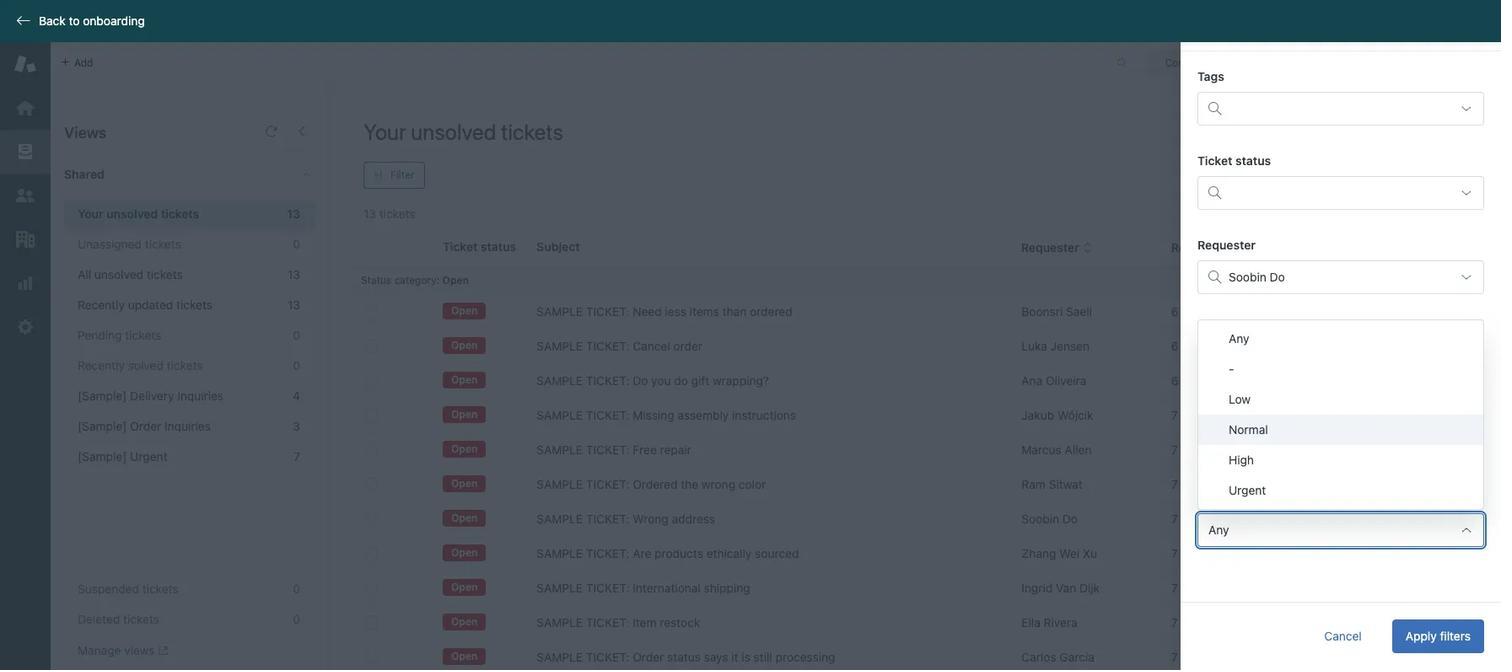 Task type: locate. For each thing, give the bounding box(es) containing it.
delivery
[[130, 389, 174, 403]]

soobin inside requester element
[[1229, 270, 1267, 284]]

ingrid van dijk
[[1022, 581, 1100, 595]]

1 horizontal spatial do
[[1063, 512, 1078, 526]]

ticket: left 'free'
[[586, 443, 630, 457]]

ago for ram sitwat
[[1228, 477, 1248, 492]]

zhang wei xu
[[1022, 547, 1097, 561]]

9 sample from the top
[[537, 581, 583, 595]]

normal left filters
[[1371, 616, 1411, 630]]

sample for sample ticket: item restock
[[537, 616, 583, 630]]

soobin down requested button
[[1229, 270, 1267, 284]]

8 sample from the top
[[537, 547, 583, 561]]

normal up the urgent option in the right bottom of the page
[[1371, 443, 1411, 457]]

any for priority
[[1209, 523, 1229, 537]]

dijk
[[1080, 581, 1100, 595]]

ticket: inside "sample ticket: do you do gift wrapping?" link
[[586, 374, 630, 388]]

sample ticket: are products ethically sourced
[[537, 547, 799, 561]]

11 row from the top
[[351, 641, 1476, 670]]

1 vertical spatial 13
[[288, 267, 300, 282]]

0 vertical spatial your unsolved tickets
[[363, 119, 563, 144]]

your unsolved tickets up filter
[[363, 119, 563, 144]]

2 ticket: from the top
[[586, 339, 630, 353]]

soobin up the zhang
[[1022, 512, 1059, 526]]

your up unassigned at the top of page
[[78, 207, 103, 221]]

request date
[[1198, 322, 1273, 337]]

urgent down high
[[1229, 483, 1266, 498]]

ticket: left wrong
[[586, 512, 630, 526]]

1 horizontal spatial your
[[363, 119, 406, 144]]

[sample] down the "recently solved tickets"
[[78, 389, 127, 403]]

3 ticket: from the top
[[586, 374, 630, 388]]

13 for all unsolved tickets
[[288, 267, 300, 282]]

10 ticket: from the top
[[586, 616, 630, 630]]

tickets
[[501, 119, 563, 144], [161, 207, 199, 221], [145, 237, 181, 251], [147, 267, 183, 282], [176, 298, 213, 312], [125, 328, 161, 342], [167, 358, 203, 373], [142, 582, 178, 596], [123, 612, 159, 627]]

3
[[293, 419, 300, 433]]

soobin do up date
[[1229, 270, 1285, 284]]

low down the urgent option in the right bottom of the page
[[1371, 547, 1393, 561]]

urgent up any option
[[1371, 304, 1409, 319]]

1 horizontal spatial soobin do
[[1229, 270, 1285, 284]]

normal up high
[[1229, 423, 1268, 437]]

ticket: inside sample ticket: international shipping link
[[586, 581, 630, 595]]

open for sample ticket: cancel order
[[451, 339, 478, 352]]

sample for sample ticket: free repair
[[537, 443, 583, 457]]

sample for sample ticket: are products ethically sourced
[[537, 547, 583, 561]]

back to onboarding
[[39, 13, 145, 28]]

4 ticket: from the top
[[586, 408, 630, 423]]

do
[[674, 374, 688, 388]]

ram sitwat
[[1022, 477, 1083, 492]]

7 for carlos garcia
[[1171, 650, 1178, 665]]

2 0 from the top
[[293, 328, 300, 342]]

minutes for soobin do
[[1181, 512, 1224, 526]]

0 vertical spatial cancel
[[633, 339, 670, 353]]

1 ticket: from the top
[[586, 304, 630, 319]]

ticket: down sample ticket: cancel order link
[[586, 374, 630, 388]]

urgent option
[[1198, 476, 1484, 506]]

4 sample from the top
[[537, 408, 583, 423]]

recently solved tickets
[[78, 358, 203, 373]]

ana
[[1022, 374, 1043, 388]]

0 vertical spatial any field
[[1198, 429, 1484, 463]]

7 7 minutes ago from the top
[[1171, 616, 1248, 630]]

inquiries down delivery
[[165, 419, 211, 433]]

normal
[[1229, 423, 1268, 437], [1371, 443, 1411, 457], [1371, 616, 1411, 630]]

cancel up sample ticket: do you do gift wrapping?
[[633, 339, 670, 353]]

0 vertical spatial order
[[130, 419, 161, 433]]

ticket: inside sample ticket: are products ethically sourced link
[[586, 547, 630, 561]]

minutes for marcus allen
[[1181, 443, 1224, 457]]

1 horizontal spatial low
[[1371, 547, 1393, 561]]

ana oliveira
[[1022, 374, 1087, 388]]

2 recently from the top
[[78, 358, 125, 373]]

1 vertical spatial low
[[1371, 547, 1393, 561]]

0 vertical spatial inquiries
[[177, 389, 224, 403]]

missing
[[633, 408, 674, 423]]

ticket: for do
[[586, 374, 630, 388]]

1 vertical spatial 6 minutes ago
[[1171, 339, 1249, 353]]

1 vertical spatial inquiries
[[165, 419, 211, 433]]

1 vertical spatial recently
[[78, 358, 125, 373]]

row containing sample ticket: international shipping
[[351, 571, 1476, 606]]

sample for sample ticket: missing assembly instructions
[[537, 408, 583, 423]]

garcia
[[1060, 650, 1095, 665]]

6 minutes ago down request on the right of page
[[1171, 339, 1249, 353]]

unsolved down unassigned at the top of page
[[94, 267, 143, 282]]

ago for ingrid van dijk
[[1228, 581, 1248, 595]]

suspended tickets
[[78, 582, 178, 596]]

3 7 minutes ago from the top
[[1171, 477, 1248, 492]]

row containing sample ticket: missing assembly instructions
[[351, 398, 1476, 433]]

7 minutes ago for soobin do
[[1171, 512, 1248, 526]]

requester inside button
[[1022, 240, 1080, 255]]

0 vertical spatial any
[[1229, 331, 1249, 346]]

inquiries right delivery
[[177, 389, 224, 403]]

ella rivera
[[1022, 616, 1078, 630]]

address
[[672, 512, 715, 526]]

1 vertical spatial unsolved
[[106, 207, 158, 221]]

1 sample from the top
[[537, 304, 583, 319]]

2 6 minutes ago from the top
[[1171, 339, 1249, 353]]

open for sample ticket: order status says it is still processing
[[451, 651, 478, 663]]

any field for type
[[1198, 429, 1484, 463]]

open for sample ticket: missing assembly instructions
[[451, 408, 478, 421]]

8 row from the top
[[351, 537, 1476, 571]]

1 vertical spatial 6
[[1171, 339, 1179, 353]]

3 sample from the top
[[537, 374, 583, 388]]

1 vertical spatial any
[[1209, 439, 1229, 453]]

ticket: inside sample ticket: need less items than ordered link
[[586, 304, 630, 319]]

8 ticket: from the top
[[586, 547, 630, 561]]

5 sample from the top
[[537, 443, 583, 457]]

recently up pending
[[78, 298, 125, 312]]

pending
[[78, 328, 122, 342]]

7 ticket: from the top
[[586, 512, 630, 526]]

marcus allen
[[1022, 443, 1092, 457]]

7 minutes ago
[[1171, 408, 1248, 423], [1171, 443, 1248, 457], [1171, 477, 1248, 492], [1171, 512, 1248, 526], [1171, 547, 1248, 561], [1171, 581, 1248, 595], [1171, 616, 1248, 630], [1171, 650, 1248, 665]]

sample ticket: are products ethically sourced link
[[537, 546, 799, 563]]

0 vertical spatial [sample]
[[78, 389, 127, 403]]

sample ticket: do you do gift wrapping? link
[[537, 373, 769, 390]]

row containing sample ticket: wrong address
[[351, 502, 1476, 537]]

2 6 from the top
[[1171, 339, 1179, 353]]

1 vertical spatial your unsolved tickets
[[78, 207, 199, 221]]

your up filter button
[[363, 119, 406, 144]]

1 0 from the top
[[293, 237, 300, 251]]

6 minutes ago up request on the right of page
[[1171, 304, 1249, 319]]

back
[[39, 13, 66, 28]]

wrong
[[702, 477, 736, 492]]

ago for luka jensen
[[1228, 339, 1249, 353]]

do up "wei"
[[1063, 512, 1078, 526]]

3 [sample] from the top
[[78, 450, 127, 464]]

6 7 minutes ago from the top
[[1171, 581, 1248, 595]]

0 vertical spatial 6 minutes ago
[[1171, 304, 1249, 319]]

order down the [sample] delivery inquiries
[[130, 419, 161, 433]]

0 vertical spatial do
[[1270, 270, 1285, 284]]

1 vertical spatial soobin do
[[1022, 512, 1078, 526]]

7 for ram sitwat
[[1171, 477, 1178, 492]]

9 ticket: from the top
[[586, 581, 630, 595]]

11 ticket: from the top
[[586, 650, 630, 665]]

- option
[[1198, 354, 1484, 385]]

soobin do
[[1229, 270, 1285, 284], [1022, 512, 1078, 526]]

soobin do down ram sitwat
[[1022, 512, 1078, 526]]

0 vertical spatial 6
[[1171, 304, 1179, 319]]

open for sample ticket: ordered the wrong color
[[451, 478, 478, 490]]

ticket: up sample ticket: item restock
[[586, 581, 630, 595]]

2 [sample] from the top
[[78, 419, 127, 433]]

priority list box
[[1198, 320, 1484, 510]]

status inside filter dialog
[[1236, 153, 1271, 168]]

status
[[1236, 153, 1271, 168], [667, 650, 701, 665]]

do up date
[[1270, 270, 1285, 284]]

pending tickets
[[78, 328, 161, 342]]

0 vertical spatial 13
[[287, 207, 300, 221]]

are
[[633, 547, 651, 561]]

ticket: left the "are" at bottom
[[586, 547, 630, 561]]

unsolved up unassigned tickets at the top
[[106, 207, 158, 221]]

soobin do inside requester element
[[1229, 270, 1285, 284]]

filter button
[[363, 162, 425, 189]]

row
[[351, 295, 1476, 329], [351, 329, 1476, 364], [351, 364, 1476, 398], [351, 398, 1476, 433], [351, 433, 1476, 468], [351, 468, 1476, 502], [351, 502, 1476, 537], [351, 537, 1476, 571], [351, 571, 1476, 606], [351, 606, 1476, 641], [351, 641, 1476, 670]]

sample ticket: missing assembly instructions link
[[537, 407, 796, 424]]

minutes for ana oliveira
[[1182, 374, 1225, 388]]

1 recently from the top
[[78, 298, 125, 312]]

order inside sample ticket: order status says it is still processing link
[[633, 650, 664, 665]]

6 ticket: from the top
[[586, 477, 630, 492]]

any down type
[[1209, 439, 1229, 453]]

1 horizontal spatial requester
[[1198, 238, 1256, 252]]

ago
[[1228, 304, 1249, 319], [1228, 339, 1249, 353], [1228, 374, 1249, 388], [1228, 408, 1248, 423], [1228, 443, 1248, 457], [1228, 477, 1248, 492], [1228, 512, 1248, 526], [1228, 547, 1248, 561], [1228, 581, 1248, 595], [1228, 616, 1248, 630], [1228, 650, 1248, 665]]

4 row from the top
[[351, 398, 1476, 433]]

ticket: down sample ticket: item restock link
[[586, 650, 630, 665]]

7 for marcus allen
[[1171, 443, 1178, 457]]

sample ticket: international shipping
[[537, 581, 750, 595]]

2 row from the top
[[351, 329, 1476, 364]]

sample ticket: item restock
[[537, 616, 700, 630]]

row containing sample ticket: free repair
[[351, 433, 1476, 468]]

request
[[1198, 322, 1244, 337]]

0 vertical spatial status
[[1236, 153, 1271, 168]]

filter
[[390, 169, 415, 181]]

ticket: inside sample ticket: ordered the wrong color link
[[586, 477, 630, 492]]

ticket for marcus allen
[[1274, 443, 1307, 457]]

ticket: up sample ticket: free repair
[[586, 408, 630, 423]]

sample for sample ticket: order status says it is still processing
[[537, 650, 583, 665]]

is
[[742, 650, 751, 665]]

sample ticket: ordered the wrong color
[[537, 477, 766, 492]]

ticket: inside sample ticket: item restock link
[[586, 616, 630, 630]]

0 vertical spatial normal
[[1229, 423, 1268, 437]]

ticket: for free
[[586, 443, 630, 457]]

1 vertical spatial do
[[633, 374, 648, 388]]

recently down pending
[[78, 358, 125, 373]]

van
[[1056, 581, 1076, 595]]

row containing sample ticket: need less items than ordered
[[351, 295, 1476, 329]]

2 vertical spatial [sample]
[[78, 450, 127, 464]]

urgent down apply
[[1371, 650, 1409, 665]]

any
[[1229, 331, 1249, 346], [1209, 439, 1229, 453], [1209, 523, 1229, 537]]

1 6 minutes ago from the top
[[1171, 304, 1249, 319]]

order down item
[[633, 650, 664, 665]]

repair
[[660, 443, 691, 457]]

recently
[[78, 298, 125, 312], [78, 358, 125, 373]]

13
[[287, 207, 300, 221], [288, 267, 300, 282], [288, 298, 300, 312]]

0 for deleted tickets
[[293, 612, 300, 627]]

any down priority
[[1209, 523, 1229, 537]]

open for sample ticket: are products ethically sourced
[[451, 547, 478, 559]]

restock
[[660, 616, 700, 630]]

2 any field from the top
[[1198, 514, 1484, 547]]

1 horizontal spatial cancel
[[1324, 629, 1362, 643]]

sample ticket: wrong address
[[537, 512, 715, 526]]

2 sample from the top
[[537, 339, 583, 353]]

recently updated tickets
[[78, 298, 213, 312]]

sample for sample ticket: do you do gift wrapping?
[[537, 374, 583, 388]]

[sample] for [sample] delivery inquiries
[[78, 389, 127, 403]]

ticket
[[1198, 153, 1233, 168], [1274, 304, 1307, 319], [1274, 408, 1307, 423], [1274, 443, 1307, 457], [1274, 512, 1307, 526], [1274, 547, 1307, 561]]

5 7 minutes ago from the top
[[1171, 547, 1248, 561]]

low down -
[[1229, 392, 1251, 407]]

rivera
[[1044, 616, 1078, 630]]

filters
[[1440, 629, 1471, 643]]

solved
[[128, 358, 164, 373]]

4
[[293, 389, 300, 403]]

1 vertical spatial cancel
[[1324, 629, 1362, 643]]

2 vertical spatial 13
[[288, 298, 300, 312]]

ticket: inside sample ticket: order status says it is still processing link
[[586, 650, 630, 665]]

1 vertical spatial order
[[633, 650, 664, 665]]

any field up the urgent option in the right bottom of the page
[[1198, 429, 1484, 463]]

requester inside filter dialog
[[1198, 238, 1256, 252]]

views
[[64, 124, 106, 142]]

7 minutes ago for carlos garcia
[[1171, 650, 1248, 665]]

ticket: for missing
[[586, 408, 630, 423]]

1 7 minutes ago from the top
[[1171, 408, 1248, 423]]

ticket: for ordered
[[586, 477, 630, 492]]

[sample] order inquiries
[[78, 419, 211, 433]]

deleted
[[78, 612, 120, 627]]

urgent inside option
[[1229, 483, 1266, 498]]

says
[[704, 650, 728, 665]]

0 horizontal spatial low
[[1229, 392, 1251, 407]]

3 0 from the top
[[293, 358, 300, 373]]

ticket: inside sample ticket: missing assembly instructions link
[[586, 408, 630, 423]]

ticket for jakub wójcik
[[1274, 408, 1307, 423]]

2 vertical spatial unsolved
[[94, 267, 143, 282]]

sample
[[537, 304, 583, 319], [537, 339, 583, 353], [537, 374, 583, 388], [537, 408, 583, 423], [537, 443, 583, 457], [537, 477, 583, 492], [537, 512, 583, 526], [537, 547, 583, 561], [537, 581, 583, 595], [537, 616, 583, 630], [537, 650, 583, 665]]

sample for sample ticket: cancel order
[[537, 339, 583, 353]]

wei
[[1060, 547, 1080, 561]]

7 row from the top
[[351, 502, 1476, 537]]

1 [sample] from the top
[[78, 389, 127, 403]]

11 sample from the top
[[537, 650, 583, 665]]

zendesk support image
[[14, 53, 36, 75]]

ticket: down sample ticket: free repair link
[[586, 477, 630, 492]]

unsolved up filter
[[411, 119, 496, 144]]

[sample] delivery inquiries
[[78, 389, 224, 403]]

2 horizontal spatial do
[[1270, 270, 1285, 284]]

requester button
[[1022, 240, 1093, 256]]

1 horizontal spatial soobin
[[1229, 270, 1267, 284]]

ago for zhang wei xu
[[1228, 547, 1248, 561]]

7 minutes ago for jakub wójcik
[[1171, 408, 1248, 423]]

[sample] up [sample] urgent
[[78, 419, 127, 433]]

any up -
[[1229, 331, 1249, 346]]

6 minutes ago up type
[[1171, 374, 1249, 388]]

ticket: for wrong
[[586, 512, 630, 526]]

7
[[1171, 408, 1178, 423], [1171, 443, 1178, 457], [294, 450, 300, 464], [1171, 477, 1178, 492], [1171, 512, 1178, 526], [1171, 547, 1178, 561], [1171, 581, 1178, 595], [1171, 616, 1178, 630], [1171, 650, 1178, 665]]

6
[[1171, 304, 1179, 319], [1171, 339, 1179, 353], [1171, 374, 1179, 388]]

ticket:
[[586, 304, 630, 319], [586, 339, 630, 353], [586, 374, 630, 388], [586, 408, 630, 423], [586, 443, 630, 457], [586, 477, 630, 492], [586, 512, 630, 526], [586, 547, 630, 561], [586, 581, 630, 595], [586, 616, 630, 630], [586, 650, 630, 665]]

8 7 minutes ago from the top
[[1171, 650, 1248, 665]]

jakub
[[1022, 408, 1054, 423]]

any field down the urgent option in the right bottom of the page
[[1198, 514, 1484, 547]]

6 sample from the top
[[537, 477, 583, 492]]

0 horizontal spatial status
[[667, 650, 701, 665]]

3 6 minutes ago from the top
[[1171, 374, 1249, 388]]

5 row from the top
[[351, 433, 1476, 468]]

sample ticket: international shipping link
[[537, 580, 750, 597]]

1 horizontal spatial status
[[1236, 153, 1271, 168]]

6 minutes ago
[[1171, 304, 1249, 319], [1171, 339, 1249, 353], [1171, 374, 1249, 388]]

0 for unassigned tickets
[[293, 237, 300, 251]]

4 7 minutes ago from the top
[[1171, 512, 1248, 526]]

ella
[[1022, 616, 1041, 630]]

7 sample from the top
[[537, 512, 583, 526]]

1 horizontal spatial order
[[633, 650, 664, 665]]

shipping
[[704, 581, 750, 595]]

3 6 from the top
[[1171, 374, 1179, 388]]

2 vertical spatial any
[[1209, 523, 1229, 537]]

0 vertical spatial low
[[1229, 392, 1251, 407]]

0 horizontal spatial soobin do
[[1022, 512, 1078, 526]]

ago for carlos garcia
[[1228, 650, 1248, 665]]

ticket: inside sample ticket: cancel order link
[[586, 339, 630, 353]]

ticket: inside sample ticket: wrong address link
[[586, 512, 630, 526]]

3 row from the top
[[351, 364, 1476, 398]]

ticket status element
[[1198, 176, 1484, 210]]

international
[[633, 581, 701, 595]]

filter dialog
[[1181, 0, 1501, 670]]

shared
[[64, 167, 104, 181]]

ingrid
[[1022, 581, 1053, 595]]

4 0 from the top
[[293, 582, 300, 596]]

ticket: inside sample ticket: free repair link
[[586, 443, 630, 457]]

7 for soobin do
[[1171, 512, 1178, 526]]

ticket inside filter dialog
[[1198, 153, 1233, 168]]

2 vertical spatial 6
[[1171, 374, 1179, 388]]

sample ticket: order status says it is still processing
[[537, 650, 835, 665]]

5 0 from the top
[[293, 612, 300, 627]]

minutes
[[1182, 304, 1225, 319], [1182, 339, 1225, 353], [1182, 374, 1225, 388], [1181, 408, 1224, 423], [1181, 443, 1224, 457], [1181, 477, 1224, 492], [1181, 512, 1224, 526], [1181, 547, 1224, 561], [1181, 581, 1224, 595], [1181, 616, 1224, 630], [1181, 650, 1224, 665]]

2 vertical spatial 6 minutes ago
[[1171, 374, 1249, 388]]

1 vertical spatial [sample]
[[78, 419, 127, 433]]

your unsolved tickets
[[363, 119, 563, 144], [78, 207, 199, 221]]

10 row from the top
[[351, 606, 1476, 641]]

1 vertical spatial soobin
[[1022, 512, 1059, 526]]

0 vertical spatial recently
[[78, 298, 125, 312]]

need
[[633, 304, 662, 319]]

low inside "row"
[[1371, 547, 1393, 561]]

cancel left apply
[[1324, 629, 1362, 643]]

0 horizontal spatial requester
[[1022, 240, 1080, 255]]

2 7 minutes ago from the top
[[1171, 443, 1248, 457]]

[sample] down the [sample] order inquiries
[[78, 450, 127, 464]]

0 vertical spatial your
[[363, 119, 406, 144]]

do left you
[[633, 374, 648, 388]]

ticket: up the sample ticket: cancel order
[[586, 304, 630, 319]]

5 ticket: from the top
[[586, 443, 630, 457]]

main element
[[0, 42, 51, 670]]

minutes for ella rivera
[[1181, 616, 1224, 630]]

1 vertical spatial any field
[[1198, 514, 1484, 547]]

1 vertical spatial normal
[[1371, 443, 1411, 457]]

1 vertical spatial status
[[667, 650, 701, 665]]

unassigned
[[78, 237, 142, 251]]

1 any field from the top
[[1198, 429, 1484, 463]]

6 row from the top
[[351, 468, 1476, 502]]

0 for suspended tickets
[[293, 582, 300, 596]]

ticket: up sample ticket: do you do gift wrapping?
[[586, 339, 630, 353]]

7 for ingrid van dijk
[[1171, 581, 1178, 595]]

1 row from the top
[[351, 295, 1476, 329]]

ticket: left item
[[586, 616, 630, 630]]

0 horizontal spatial your unsolved tickets
[[78, 207, 199, 221]]

0
[[293, 237, 300, 251], [293, 328, 300, 342], [293, 358, 300, 373], [293, 582, 300, 596], [293, 612, 300, 627]]

6 for jensen
[[1171, 339, 1179, 353]]

9 row from the top
[[351, 571, 1476, 606]]

0 horizontal spatial do
[[633, 374, 648, 388]]

0 vertical spatial soobin
[[1229, 270, 1267, 284]]

low option
[[1198, 385, 1484, 415]]

ticket for zhang wei xu
[[1274, 547, 1307, 561]]

7 minutes ago for ella rivera
[[1171, 616, 1248, 630]]

2 vertical spatial normal
[[1371, 616, 1411, 630]]

cancel
[[633, 339, 670, 353], [1324, 629, 1362, 643]]

cancel inside button
[[1324, 629, 1362, 643]]

jakub wójcik
[[1022, 408, 1093, 423]]

10 sample from the top
[[537, 616, 583, 630]]

0 vertical spatial soobin do
[[1229, 270, 1285, 284]]

your unsolved tickets up unassigned tickets at the top
[[78, 207, 199, 221]]

None field
[[1198, 345, 1484, 379]]

1 vertical spatial your
[[78, 207, 103, 221]]

Any field
[[1198, 429, 1484, 463], [1198, 514, 1484, 547]]



Task type: describe. For each thing, give the bounding box(es) containing it.
- low
[[1229, 362, 1251, 407]]

[sample] for [sample] order inquiries
[[78, 419, 127, 433]]

ethically
[[707, 547, 752, 561]]

open for sample ticket: wrong address
[[451, 512, 478, 525]]

sample ticket: ordered the wrong color link
[[537, 477, 766, 493]]

normal for rivera
[[1371, 616, 1411, 630]]

ago for soobin do
[[1228, 512, 1248, 526]]

ticket: for international
[[586, 581, 630, 595]]

any option
[[1198, 324, 1484, 354]]

sample ticket: cancel order
[[537, 339, 703, 353]]

marcus
[[1022, 443, 1062, 457]]

xu
[[1083, 547, 1097, 561]]

urgent down the [sample] order inquiries
[[130, 450, 167, 464]]

recently for recently solved tickets
[[78, 358, 125, 373]]

6 minutes ago for ana oliveira
[[1171, 374, 1249, 388]]

manage views link
[[78, 644, 168, 659]]

ago for ana oliveira
[[1228, 374, 1249, 388]]

ago for jakub wójcik
[[1228, 408, 1248, 423]]

sitwat
[[1049, 477, 1083, 492]]

0 vertical spatial unsolved
[[411, 119, 496, 144]]

7 for ella rivera
[[1171, 616, 1178, 630]]

sample ticket: free repair link
[[537, 442, 691, 459]]

0 for recently solved tickets
[[293, 358, 300, 373]]

customers image
[[14, 185, 36, 207]]

views image
[[14, 141, 36, 163]]

sample ticket: free repair
[[537, 443, 691, 457]]

row containing sample ticket: do you do gift wrapping?
[[351, 364, 1476, 398]]

ordered
[[633, 477, 678, 492]]

boonsri saeli
[[1022, 304, 1092, 319]]

status
[[361, 274, 392, 287]]

all
[[78, 267, 91, 282]]

admin image
[[14, 316, 36, 338]]

7 minutes ago for zhang wei xu
[[1171, 547, 1248, 561]]

organizations image
[[14, 229, 36, 250]]

7 for jakub wójcik
[[1171, 408, 1178, 423]]

7 minutes ago for marcus allen
[[1171, 443, 1248, 457]]

priority
[[1198, 491, 1239, 505]]

sample ticket: need less items than ordered
[[537, 304, 793, 319]]

tags
[[1198, 69, 1224, 83]]

minutes for carlos garcia
[[1181, 650, 1224, 665]]

get started image
[[14, 97, 36, 119]]

refresh views pane image
[[265, 125, 278, 138]]

color
[[739, 477, 766, 492]]

products
[[655, 547, 703, 561]]

minutes for ingrid van dijk
[[1181, 581, 1224, 595]]

inquiries for [sample] delivery inquiries
[[177, 389, 224, 403]]

items
[[690, 304, 719, 319]]

[sample] for [sample] urgent
[[78, 450, 127, 464]]

0 horizontal spatial soobin
[[1022, 512, 1059, 526]]

get help image
[[1420, 56, 1435, 71]]

ram
[[1022, 477, 1046, 492]]

1 6 from the top
[[1171, 304, 1179, 319]]

inquiries for [sample] order inquiries
[[165, 419, 211, 433]]

apply filters button
[[1392, 620, 1484, 654]]

normal for allen
[[1371, 443, 1411, 457]]

any inside option
[[1229, 331, 1249, 346]]

you
[[651, 374, 671, 388]]

apply filters
[[1406, 629, 1471, 643]]

ticket for soobin do
[[1274, 512, 1307, 526]]

0 horizontal spatial cancel
[[633, 339, 670, 353]]

normal option
[[1198, 415, 1484, 445]]

deleted tickets
[[78, 612, 159, 627]]

wrapping?
[[713, 374, 769, 388]]

the
[[681, 477, 698, 492]]

type
[[1198, 407, 1226, 421]]

order
[[673, 339, 703, 353]]

shared button
[[51, 149, 284, 200]]

urgent up 'high' option
[[1371, 408, 1409, 423]]

0 horizontal spatial order
[[130, 419, 161, 433]]

low inside priority list box
[[1229, 392, 1251, 407]]

open for sample ticket: item restock
[[451, 616, 478, 629]]

ticket: for need
[[586, 304, 630, 319]]

jensen
[[1051, 339, 1090, 353]]

assembly
[[678, 408, 729, 423]]

13 for your unsolved tickets
[[287, 207, 300, 221]]

row containing sample ticket: order status says it is still processing
[[351, 641, 1476, 670]]

wrong
[[633, 512, 669, 526]]

minutes for zhang wei xu
[[1181, 547, 1224, 561]]

7 for zhang wei xu
[[1171, 547, 1178, 561]]

sample ticket: item restock link
[[537, 615, 700, 632]]

6 minutes ago for luka jensen
[[1171, 339, 1249, 353]]

reporting image
[[14, 272, 36, 294]]

apply
[[1406, 629, 1437, 643]]

row containing sample ticket: are products ethically sourced
[[351, 537, 1476, 571]]

tags element
[[1198, 92, 1484, 126]]

any field for priority
[[1198, 514, 1484, 547]]

item
[[633, 616, 657, 630]]

manage views
[[78, 644, 155, 658]]

wójcik
[[1058, 408, 1093, 423]]

free
[[633, 443, 657, 457]]

onboarding
[[83, 13, 145, 28]]

ticket: for cancel
[[586, 339, 630, 353]]

carlos
[[1022, 650, 1056, 665]]

ago for marcus allen
[[1228, 443, 1248, 457]]

0 horizontal spatial your
[[78, 207, 103, 221]]

ordered
[[750, 304, 793, 319]]

sample ticket: wrong address link
[[537, 511, 715, 528]]

instructions
[[732, 408, 796, 423]]

collapse views pane image
[[295, 125, 309, 138]]

processing
[[776, 650, 835, 665]]

minutes for luka jensen
[[1182, 339, 1225, 353]]

row containing sample ticket: ordered the wrong color
[[351, 468, 1476, 502]]

shared heading
[[51, 149, 329, 200]]

ticket: for item
[[586, 616, 630, 630]]

row containing sample ticket: cancel order
[[351, 329, 1476, 364]]

high option
[[1198, 445, 1484, 476]]

6 for oliveira
[[1171, 374, 1179, 388]]

normal inside option
[[1229, 423, 1268, 437]]

requested
[[1171, 240, 1232, 255]]

sample ticket: missing assembly instructions
[[537, 408, 796, 423]]

luka
[[1022, 339, 1047, 353]]

sample ticket: do you do gift wrapping?
[[537, 374, 769, 388]]

all unsolved tickets
[[78, 267, 183, 282]]

sample ticket: need less items than ordered link
[[537, 304, 793, 320]]

ticket: for order
[[586, 650, 630, 665]]

updated
[[128, 298, 173, 312]]

zhang
[[1022, 547, 1056, 561]]

minutes for jakub wójcik
[[1181, 408, 1224, 423]]

conversations button
[[1147, 49, 1272, 76]]

ago for ella rivera
[[1228, 616, 1248, 630]]

7 minutes ago for ram sitwat
[[1171, 477, 1248, 492]]

open for sample ticket: international shipping
[[451, 581, 478, 594]]

still
[[754, 650, 772, 665]]

date
[[1247, 322, 1273, 337]]

0 for pending tickets
[[293, 328, 300, 342]]

less
[[665, 304, 686, 319]]

(opens in a new tab) image
[[155, 646, 168, 656]]

sample for sample ticket: wrong address
[[537, 512, 583, 526]]

urgent down the urgent option in the right bottom of the page
[[1371, 512, 1409, 526]]

suspended
[[78, 582, 139, 596]]

back to onboarding link
[[0, 13, 153, 29]]

recently for recently updated tickets
[[78, 298, 125, 312]]

than
[[722, 304, 747, 319]]

requester element
[[1198, 261, 1484, 294]]

none field inside filter dialog
[[1198, 345, 1484, 379]]

sample for sample ticket: need less items than ordered
[[537, 304, 583, 319]]

ticket: for are
[[586, 547, 630, 561]]

oliveira
[[1046, 374, 1087, 388]]

2 vertical spatial do
[[1063, 512, 1078, 526]]

row containing sample ticket: item restock
[[351, 606, 1476, 641]]

status inside sample ticket: order status says it is still processing link
[[667, 650, 701, 665]]

views
[[124, 644, 155, 658]]

it
[[732, 650, 738, 665]]

any for type
[[1209, 439, 1229, 453]]

sample for sample ticket: ordered the wrong color
[[537, 477, 583, 492]]

1 horizontal spatial your unsolved tickets
[[363, 119, 563, 144]]

7 minutes ago for ingrid van dijk
[[1171, 581, 1248, 595]]

subject
[[537, 240, 580, 254]]

do inside requester element
[[1270, 270, 1285, 284]]

13 for recently updated tickets
[[288, 298, 300, 312]]

category:
[[394, 274, 440, 287]]

status category: open
[[361, 274, 469, 287]]

sourced
[[755, 547, 799, 561]]

boonsri
[[1022, 304, 1063, 319]]

luka jensen
[[1022, 339, 1090, 353]]

open for sample ticket: do you do gift wrapping?
[[451, 374, 478, 387]]

sample for sample ticket: international shipping
[[537, 581, 583, 595]]

open for sample ticket: free repair
[[451, 443, 478, 456]]

minutes for ram sitwat
[[1181, 477, 1224, 492]]



Task type: vqa. For each thing, say whether or not it's contained in the screenshot.


